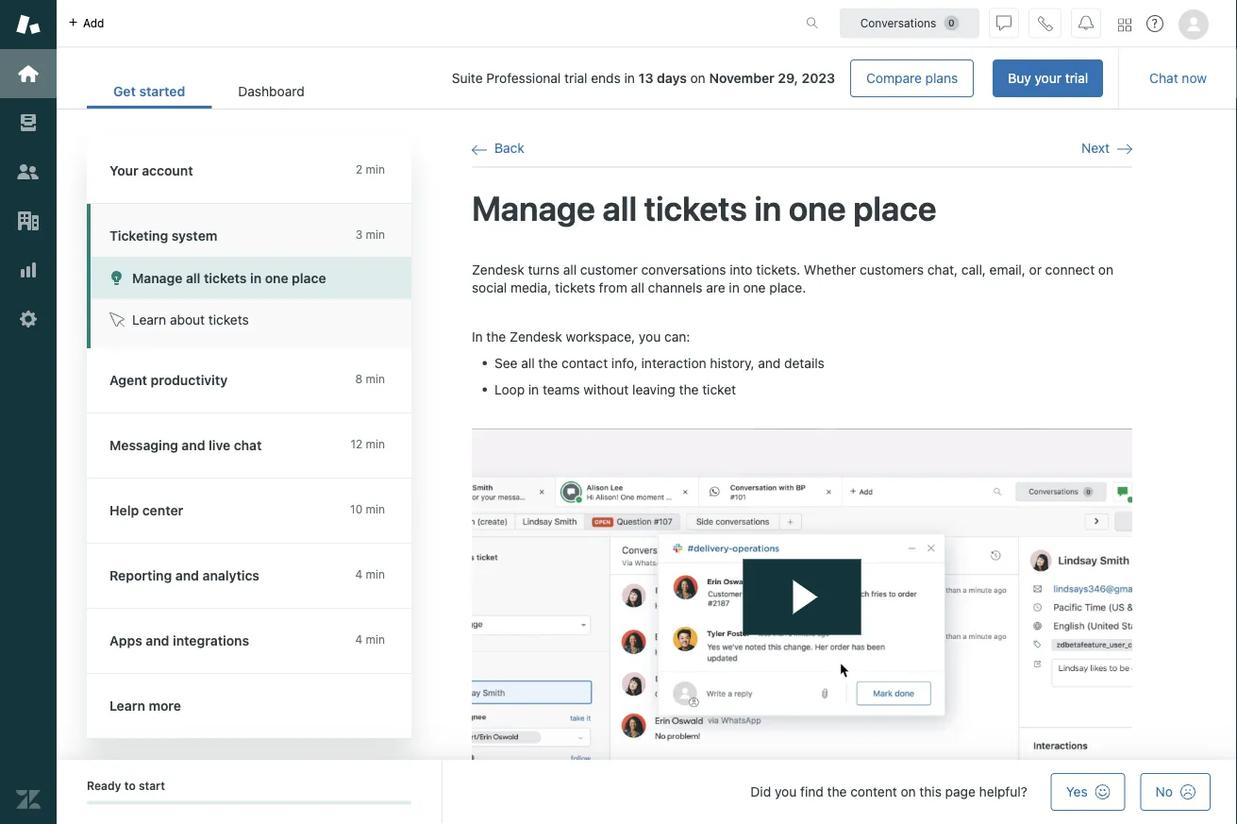 Task type: locate. For each thing, give the bounding box(es) containing it.
0 horizontal spatial you
[[639, 329, 661, 344]]

1 horizontal spatial manage
[[472, 188, 595, 228]]

min inside apps and integrations heading
[[366, 633, 385, 646]]

add button
[[57, 0, 116, 46]]

0 vertical spatial 4 min
[[355, 568, 385, 581]]

all inside content-title region
[[603, 188, 637, 228]]

dashboard
[[238, 84, 305, 99]]

0 vertical spatial 4
[[355, 568, 363, 581]]

zendesk up see
[[510, 329, 562, 344]]

7 min from the top
[[366, 633, 385, 646]]

and inside heading
[[182, 437, 205, 453]]

help center
[[109, 503, 183, 518]]

one up whether
[[789, 188, 846, 228]]

November 29, 2023 text field
[[709, 70, 835, 86]]

min for messaging and live chat
[[366, 437, 385, 451]]

6 min from the top
[[366, 568, 385, 581]]

4 for apps and integrations
[[355, 633, 363, 646]]

the right in
[[486, 329, 506, 344]]

0 vertical spatial on
[[691, 70, 706, 86]]

in
[[624, 70, 635, 86], [754, 188, 782, 228], [250, 270, 262, 286], [729, 280, 740, 296], [528, 381, 539, 397]]

into
[[730, 262, 753, 277]]

leaving
[[633, 381, 676, 397]]

content-title region
[[472, 186, 1133, 230]]

days
[[657, 70, 687, 86]]

0 vertical spatial manage all tickets in one place
[[472, 188, 937, 228]]

button displays agent's chat status as invisible. image
[[997, 16, 1012, 31]]

1 trial from the left
[[1065, 70, 1088, 86]]

get help image
[[1147, 15, 1164, 32]]

tickets inside "zendesk turns all customer conversations into tickets. whether customers chat, call, email, or connect on social media, tickets from all channels are in one place."
[[555, 280, 596, 296]]

from
[[599, 280, 627, 296]]

conversations button
[[840, 8, 980, 38]]

reporting and analytics
[[109, 568, 260, 583]]

one inside content-title region
[[789, 188, 846, 228]]

0 horizontal spatial trial
[[565, 70, 588, 86]]

ready to start
[[87, 779, 165, 792]]

agent
[[109, 372, 147, 388]]

can:
[[665, 329, 690, 344]]

suite
[[452, 70, 483, 86]]

0 vertical spatial zendesk
[[472, 262, 525, 277]]

4
[[355, 568, 363, 581], [355, 633, 363, 646]]

2
[[356, 163, 363, 176]]

1 horizontal spatial one
[[743, 280, 766, 296]]

your account heading
[[87, 139, 430, 204]]

all right see
[[521, 355, 535, 370]]

get
[[113, 84, 136, 99]]

1 vertical spatial zendesk
[[510, 329, 562, 344]]

your
[[109, 163, 138, 178]]

social
[[472, 280, 507, 296]]

manage inside content-title region
[[472, 188, 595, 228]]

next
[[1082, 140, 1110, 156]]

place
[[853, 188, 937, 228], [292, 270, 326, 286]]

2 4 min from the top
[[355, 633, 385, 646]]

1 vertical spatial manage
[[132, 270, 183, 286]]

see all the contact info, interaction history, and details
[[495, 355, 825, 370]]

and left 'analytics'
[[175, 568, 199, 583]]

manage all tickets in one place button
[[91, 257, 412, 299]]

footer
[[57, 760, 1237, 824]]

learn inside 'button'
[[132, 312, 166, 328]]

tickets
[[644, 188, 747, 228], [204, 270, 247, 286], [555, 280, 596, 296], [208, 312, 249, 328]]

agent productivity heading
[[87, 348, 430, 413]]

trial left ends
[[565, 70, 588, 86]]

2 horizontal spatial one
[[789, 188, 846, 228]]

2 min from the top
[[366, 228, 385, 241]]

trial right the your
[[1065, 70, 1088, 86]]

you inside footer
[[775, 784, 797, 799]]

and left details
[[758, 355, 781, 370]]

0 horizontal spatial manage
[[132, 270, 183, 286]]

min inside messaging and live chat heading
[[366, 437, 385, 451]]

all inside manage all tickets in one place button
[[186, 270, 201, 286]]

ticket
[[703, 381, 736, 397]]

in
[[472, 329, 483, 344]]

4 min for integrations
[[355, 633, 385, 646]]

4 min for analytics
[[355, 568, 385, 581]]

in left 13
[[624, 70, 635, 86]]

in inside content-title region
[[754, 188, 782, 228]]

10 min
[[350, 503, 385, 516]]

4 min from the top
[[366, 437, 385, 451]]

8
[[355, 372, 363, 386]]

buy your trial
[[1008, 70, 1088, 86]]

tickets right "about"
[[208, 312, 249, 328]]

manage all tickets in one place inside content-title region
[[472, 188, 937, 228]]

1 4 from the top
[[355, 568, 363, 581]]

video element
[[472, 429, 1133, 797]]

on inside "section"
[[691, 70, 706, 86]]

in up learn about tickets 'button'
[[250, 270, 262, 286]]

1 vertical spatial you
[[775, 784, 797, 799]]

contact
[[562, 355, 608, 370]]

1 horizontal spatial manage all tickets in one place
[[472, 188, 937, 228]]

account
[[142, 163, 193, 178]]

2 4 from the top
[[355, 633, 363, 646]]

5 min from the top
[[366, 503, 385, 516]]

tab list containing get started
[[87, 74, 331, 109]]

and for reporting and analytics
[[175, 568, 199, 583]]

2 horizontal spatial on
[[1099, 262, 1114, 277]]

1 vertical spatial learn
[[109, 698, 145, 714]]

1 horizontal spatial on
[[901, 784, 916, 799]]

learn left more
[[109, 698, 145, 714]]

learn more button
[[87, 674, 408, 738]]

this
[[920, 784, 942, 799]]

in inside "section"
[[624, 70, 635, 86]]

back
[[495, 140, 525, 156]]

video thumbnail image
[[472, 429, 1133, 797], [472, 429, 1133, 797]]

learn inside dropdown button
[[109, 698, 145, 714]]

2 vertical spatial on
[[901, 784, 916, 799]]

all right 'turns'
[[563, 262, 577, 277]]

the
[[486, 329, 506, 344], [538, 355, 558, 370], [679, 381, 699, 397], [827, 784, 847, 799]]

on
[[691, 70, 706, 86], [1099, 262, 1114, 277], [901, 784, 916, 799]]

teams
[[543, 381, 580, 397]]

4 min inside apps and integrations heading
[[355, 633, 385, 646]]

trial
[[1065, 70, 1088, 86], [565, 70, 588, 86]]

min inside ticketing system "heading"
[[366, 228, 385, 241]]

0 vertical spatial you
[[639, 329, 661, 344]]

manage down ticketing system
[[132, 270, 183, 286]]

back button
[[472, 140, 525, 157]]

and left live
[[182, 437, 205, 453]]

in the zendesk workspace, you can:
[[472, 329, 690, 344]]

min inside agent productivity heading
[[366, 372, 385, 386]]

min inside the your account heading
[[366, 163, 385, 176]]

center
[[142, 503, 183, 518]]

chat,
[[928, 262, 958, 277]]

all up customer
[[603, 188, 637, 228]]

to
[[124, 779, 136, 792]]

4 inside apps and integrations heading
[[355, 633, 363, 646]]

2 trial from the left
[[565, 70, 588, 86]]

all down system
[[186, 270, 201, 286]]

place down ticketing system "heading"
[[292, 270, 326, 286]]

compare plans
[[867, 70, 958, 86]]

and inside region
[[758, 355, 781, 370]]

about
[[170, 312, 205, 328]]

place inside content-title region
[[853, 188, 937, 228]]

learn left "about"
[[132, 312, 166, 328]]

one down the into
[[743, 280, 766, 296]]

admin image
[[16, 307, 41, 331]]

help
[[109, 503, 139, 518]]

0 horizontal spatial manage all tickets in one place
[[132, 270, 326, 286]]

min for agent productivity
[[366, 372, 385, 386]]

tickets.
[[756, 262, 801, 277]]

13
[[639, 70, 654, 86]]

on left this
[[901, 784, 916, 799]]

1 vertical spatial 4 min
[[355, 633, 385, 646]]

trial inside button
[[1065, 70, 1088, 86]]

ticketing
[[109, 228, 168, 244]]

0 horizontal spatial one
[[265, 270, 288, 286]]

tickets up learn about tickets 'button'
[[204, 270, 247, 286]]

on right connect
[[1099, 262, 1114, 277]]

get started image
[[16, 61, 41, 86]]

0 horizontal spatial place
[[292, 270, 326, 286]]

1 4 min from the top
[[355, 568, 385, 581]]

region
[[472, 260, 1133, 797]]

manage up 'turns'
[[472, 188, 595, 228]]

agent productivity
[[109, 372, 228, 388]]

0 vertical spatial place
[[853, 188, 937, 228]]

yes
[[1066, 784, 1088, 799]]

4 inside reporting and analytics heading
[[355, 568, 363, 581]]

tickets up conversations
[[644, 188, 747, 228]]

4 min
[[355, 568, 385, 581], [355, 633, 385, 646]]

yes button
[[1051, 773, 1126, 811]]

1 horizontal spatial place
[[853, 188, 937, 228]]

manage
[[472, 188, 595, 228], [132, 270, 183, 286]]

one inside manage all tickets in one place button
[[265, 270, 288, 286]]

place up customers
[[853, 188, 937, 228]]

channels
[[648, 280, 703, 296]]

manage all tickets in one place up learn about tickets 'button'
[[132, 270, 326, 286]]

min inside reporting and analytics heading
[[366, 568, 385, 581]]

region containing zendesk turns all customer conversations into tickets. whether customers chat, call, email, or connect on social media, tickets from all channels are in one place.
[[472, 260, 1133, 797]]

media,
[[511, 280, 551, 296]]

tickets down 'turns'
[[555, 280, 596, 296]]

zendesk up social in the top of the page
[[472, 262, 525, 277]]

ticketing system heading
[[87, 204, 430, 257]]

min for your account
[[366, 163, 385, 176]]

in up tickets.
[[754, 188, 782, 228]]

on right days
[[691, 70, 706, 86]]

1 vertical spatial place
[[292, 270, 326, 286]]

and
[[758, 355, 781, 370], [182, 437, 205, 453], [175, 568, 199, 583], [146, 633, 169, 648]]

chat
[[1150, 70, 1179, 86]]

1 vertical spatial on
[[1099, 262, 1114, 277]]

min inside help center heading
[[366, 503, 385, 516]]

learn for learn about tickets
[[132, 312, 166, 328]]

messaging
[[109, 437, 178, 453]]

section
[[346, 59, 1104, 97]]

1 vertical spatial 4
[[355, 633, 363, 646]]

you inside region
[[639, 329, 661, 344]]

one
[[789, 188, 846, 228], [265, 270, 288, 286], [743, 280, 766, 296]]

and right apps
[[146, 633, 169, 648]]

dashboard tab
[[212, 74, 331, 109]]

in inside button
[[250, 270, 262, 286]]

1 horizontal spatial you
[[775, 784, 797, 799]]

you left 'can:'
[[639, 329, 661, 344]]

tab list
[[87, 74, 331, 109]]

manage all tickets in one place up conversations
[[472, 188, 937, 228]]

0 horizontal spatial on
[[691, 70, 706, 86]]

in right are
[[729, 280, 740, 296]]

4 min inside reporting and analytics heading
[[355, 568, 385, 581]]

1 vertical spatial manage all tickets in one place
[[132, 270, 326, 286]]

without
[[584, 381, 629, 397]]

details
[[785, 355, 825, 370]]

0 vertical spatial learn
[[132, 312, 166, 328]]

zendesk products image
[[1119, 18, 1132, 32]]

1 horizontal spatial trial
[[1065, 70, 1088, 86]]

buy your trial button
[[993, 59, 1104, 97]]

helpful?
[[979, 784, 1028, 799]]

3 min from the top
[[366, 372, 385, 386]]

get started
[[113, 84, 185, 99]]

content
[[851, 784, 897, 799]]

4 for reporting and analytics
[[355, 568, 363, 581]]

you right did
[[775, 784, 797, 799]]

0 vertical spatial manage
[[472, 188, 595, 228]]

1 min from the top
[[366, 163, 385, 176]]

trial for professional
[[565, 70, 588, 86]]

one up learn about tickets 'button'
[[265, 270, 288, 286]]



Task type: vqa. For each thing, say whether or not it's contained in the screenshot.


Task type: describe. For each thing, give the bounding box(es) containing it.
conversations
[[861, 17, 937, 30]]

conversations
[[641, 262, 726, 277]]

section containing compare plans
[[346, 59, 1104, 97]]

the left ticket
[[679, 381, 699, 397]]

place inside button
[[292, 270, 326, 286]]

more
[[149, 698, 181, 714]]

the up 'teams'
[[538, 355, 558, 370]]

connect
[[1046, 262, 1095, 277]]

find
[[800, 784, 824, 799]]

add
[[83, 17, 104, 30]]

turns
[[528, 262, 560, 277]]

progress-bar progress bar
[[87, 801, 412, 805]]

did you find the content on this page helpful?
[[751, 784, 1028, 799]]

customers
[[860, 262, 924, 277]]

organizations image
[[16, 209, 41, 233]]

manage all tickets in one place inside button
[[132, 270, 326, 286]]

min for help center
[[366, 503, 385, 516]]

integrations
[[173, 633, 249, 648]]

tickets inside button
[[204, 270, 247, 286]]

customers image
[[16, 160, 41, 184]]

min for ticketing system
[[366, 228, 385, 241]]

min for reporting and analytics
[[366, 568, 385, 581]]

zendesk turns all customer conversations into tickets. whether customers chat, call, email, or connect on social media, tickets from all channels are in one place.
[[472, 262, 1114, 296]]

workspace,
[[566, 329, 635, 344]]

buy
[[1008, 70, 1031, 86]]

one inside "zendesk turns all customer conversations into tickets. whether customers chat, call, email, or connect on social media, tickets from all channels are in one place."
[[743, 280, 766, 296]]

in right loop
[[528, 381, 539, 397]]

2023
[[802, 70, 835, 86]]

november
[[709, 70, 775, 86]]

the right find
[[827, 784, 847, 799]]

learn about tickets button
[[91, 299, 412, 341]]

chat now button
[[1135, 59, 1222, 97]]

suite professional trial ends in 13 days on november 29, 2023
[[452, 70, 835, 86]]

analytics
[[203, 568, 260, 583]]

reporting image
[[16, 258, 41, 282]]

reporting
[[109, 568, 172, 583]]

on inside footer
[[901, 784, 916, 799]]

call,
[[962, 262, 986, 277]]

info,
[[612, 355, 638, 370]]

start
[[139, 779, 165, 792]]

live
[[209, 437, 230, 453]]

on inside "zendesk turns all customer conversations into tickets. whether customers chat, call, email, or connect on social media, tickets from all channels are in one place."
[[1099, 262, 1114, 277]]

manage inside button
[[132, 270, 183, 286]]

views image
[[16, 110, 41, 135]]

and for apps and integrations
[[146, 633, 169, 648]]

loop in teams without leaving the ticket
[[495, 381, 736, 397]]

are
[[706, 280, 726, 296]]

3 min
[[356, 228, 385, 241]]

plans
[[926, 70, 958, 86]]

in inside "zendesk turns all customer conversations into tickets. whether customers chat, call, email, or connect on social media, tickets from all channels are in one place."
[[729, 280, 740, 296]]

history,
[[710, 355, 755, 370]]

professional
[[486, 70, 561, 86]]

productivity
[[151, 372, 228, 388]]

zendesk image
[[16, 787, 41, 812]]

whether
[[804, 262, 856, 277]]

29,
[[778, 70, 799, 86]]

chat now
[[1150, 70, 1207, 86]]

apps and integrations heading
[[87, 609, 430, 674]]

learn for learn more
[[109, 698, 145, 714]]

messaging and live chat
[[109, 437, 262, 453]]

notifications image
[[1079, 16, 1094, 31]]

did
[[751, 784, 771, 799]]

chat
[[234, 437, 262, 453]]

10
[[350, 503, 363, 516]]

zendesk support image
[[16, 12, 41, 37]]

tickets inside 'button'
[[208, 312, 249, 328]]

tickets inside content-title region
[[644, 188, 747, 228]]

trial for your
[[1065, 70, 1088, 86]]

next button
[[1082, 140, 1133, 157]]

messaging and live chat heading
[[87, 413, 430, 479]]

email,
[[990, 262, 1026, 277]]

compare plans button
[[850, 59, 974, 97]]

learn more heading
[[87, 674, 430, 739]]

help center heading
[[87, 479, 430, 544]]

started
[[139, 84, 185, 99]]

your account
[[109, 163, 193, 178]]

loop
[[495, 381, 525, 397]]

see
[[495, 355, 518, 370]]

ticketing system
[[109, 228, 217, 244]]

ends
[[591, 70, 621, 86]]

learn more
[[109, 698, 181, 714]]

learn about tickets
[[132, 312, 249, 328]]

and for messaging and live chat
[[182, 437, 205, 453]]

page
[[945, 784, 976, 799]]

3
[[356, 228, 363, 241]]

12 min
[[351, 437, 385, 451]]

2 min
[[356, 163, 385, 176]]

zendesk inside "zendesk turns all customer conversations into tickets. whether customers chat, call, email, or connect on social media, tickets from all channels are in one place."
[[472, 262, 525, 277]]

ready
[[87, 779, 121, 792]]

interaction
[[642, 355, 707, 370]]

12
[[351, 437, 363, 451]]

all right from
[[631, 280, 645, 296]]

no
[[1156, 784, 1173, 799]]

place.
[[770, 280, 806, 296]]

footer containing did you find the content on this page helpful?
[[57, 760, 1237, 824]]

apps and integrations
[[109, 633, 249, 648]]

now
[[1182, 70, 1207, 86]]

min for apps and integrations
[[366, 633, 385, 646]]

main element
[[0, 0, 57, 824]]

customer
[[580, 262, 638, 277]]

reporting and analytics heading
[[87, 544, 430, 609]]

compare
[[867, 70, 922, 86]]



